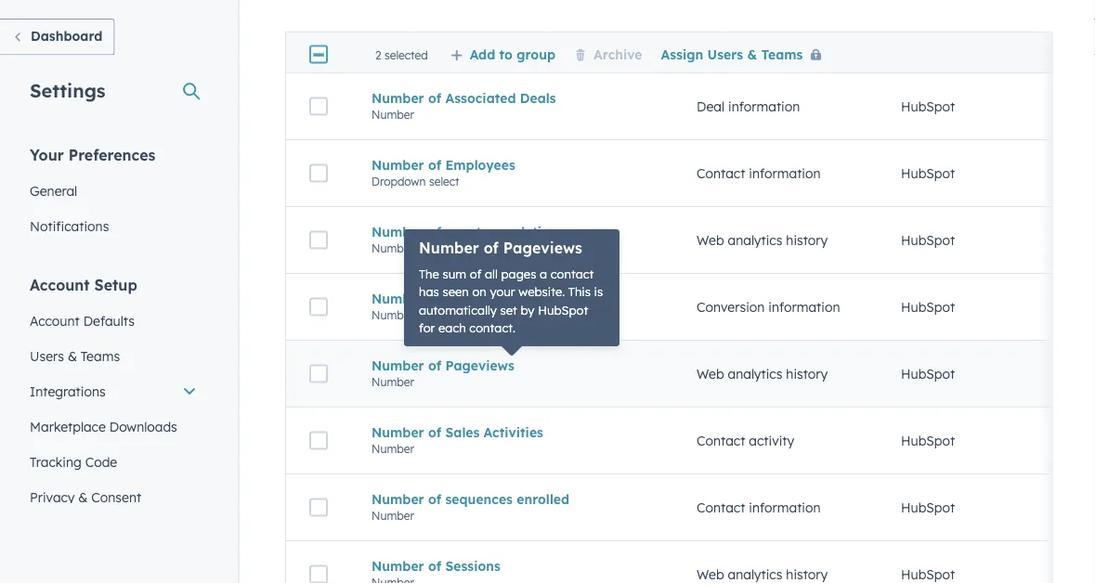 Task type: vqa. For each thing, say whether or not it's contained in the screenshot.


Task type: locate. For each thing, give the bounding box(es) containing it.
3 contact from the top
[[697, 499, 745, 516]]

0 vertical spatial teams
[[761, 46, 803, 62]]

account setup
[[30, 275, 137, 294]]

number of associated deals number
[[372, 90, 556, 121]]

assign
[[661, 46, 703, 62]]

of inside number of sequences enrolled number
[[428, 491, 441, 507]]

2 horizontal spatial &
[[747, 46, 757, 62]]

2 vertical spatial web
[[697, 566, 724, 583]]

privacy & consent link
[[19, 480, 208, 515]]

hubspot inside number of pageviews the sum of all pages a contact has seen on your website. this is automatically set by hubspot for each contact.
[[538, 302, 588, 318]]

0 vertical spatial users
[[707, 46, 743, 62]]

2 analytics from the top
[[728, 366, 782, 382]]

privacy & consent
[[30, 489, 141, 505]]

of left sessions
[[428, 558, 441, 574]]

contact information down deal information
[[697, 165, 821, 181]]

0 vertical spatial &
[[747, 46, 757, 62]]

2
[[375, 48, 381, 62]]

your preferences
[[30, 145, 156, 164]]

pageviews up a
[[503, 239, 582, 257]]

of left event at the left top of page
[[428, 224, 441, 240]]

number of form submissions number
[[372, 290, 564, 322]]

of
[[428, 90, 441, 106], [428, 157, 441, 173], [428, 224, 441, 240], [484, 239, 499, 257], [470, 266, 481, 281], [428, 290, 441, 307], [428, 357, 441, 374], [428, 424, 441, 441], [428, 491, 441, 507], [428, 558, 441, 574]]

& right privacy
[[78, 489, 88, 505]]

number of pageviews tooltip
[[404, 229, 620, 346]]

of inside number of associated deals number
[[428, 90, 441, 106]]

1 analytics from the top
[[728, 232, 782, 248]]

information for number of sequences enrolled
[[749, 499, 821, 516]]

event
[[445, 224, 481, 240]]

general link
[[19, 173, 208, 209]]

number of pageviews number
[[372, 357, 514, 389]]

number of pageviews the sum of all pages a contact has seen on your website. this is automatically set by hubspot for each contact.
[[419, 239, 603, 336]]

users & teams link
[[19, 339, 208, 374]]

of down for
[[428, 357, 441, 374]]

add
[[470, 46, 495, 62]]

2 web from the top
[[697, 366, 724, 382]]

users right assign
[[707, 46, 743, 62]]

integrations button
[[19, 374, 208, 409]]

of inside number of form submissions number
[[428, 290, 441, 307]]

1 account from the top
[[30, 275, 90, 294]]

settings
[[30, 78, 105, 102]]

1 vertical spatial teams
[[81, 348, 120, 364]]

users
[[707, 46, 743, 62], [30, 348, 64, 364]]

information for number of form submissions
[[768, 299, 840, 315]]

of inside number of sales activities number
[[428, 424, 441, 441]]

the
[[419, 266, 439, 281]]

account for account setup
[[30, 275, 90, 294]]

account
[[30, 275, 90, 294], [30, 313, 80, 329]]

of for number
[[428, 357, 441, 374]]

0 vertical spatial contact
[[697, 165, 745, 181]]

1 horizontal spatial &
[[78, 489, 88, 505]]

1 vertical spatial web
[[697, 366, 724, 382]]

contact information down activity
[[697, 499, 821, 516]]

0 vertical spatial web analytics history
[[697, 232, 828, 248]]

2 vertical spatial history
[[786, 566, 828, 583]]

web for event
[[697, 232, 724, 248]]

0 vertical spatial pageviews
[[503, 239, 582, 257]]

teams up deal information
[[761, 46, 803, 62]]

account up the account defaults
[[30, 275, 90, 294]]

website.
[[519, 284, 565, 300]]

number inside number of pageviews the sum of all pages a contact has seen on your website. this is automatically set by hubspot for each contact.
[[419, 239, 479, 257]]

2 vertical spatial web analytics history
[[697, 566, 828, 583]]

each
[[438, 320, 466, 336]]

to
[[499, 46, 513, 62]]

pages
[[501, 266, 536, 281]]

hubspot
[[901, 98, 955, 114], [901, 165, 955, 181], [901, 232, 955, 248], [901, 299, 955, 315], [538, 302, 588, 318], [901, 366, 955, 382], [901, 433, 955, 449], [901, 499, 955, 516], [901, 566, 955, 583]]

contact activity
[[697, 433, 794, 449]]

contact
[[551, 266, 594, 281]]

number of sales activities button
[[372, 424, 652, 441]]

conversion information
[[697, 299, 840, 315]]

analytics
[[728, 232, 782, 248], [728, 366, 782, 382], [728, 566, 782, 583]]

add to group
[[470, 46, 556, 62]]

of left 'associated'
[[428, 90, 441, 106]]

1 vertical spatial account
[[30, 313, 80, 329]]

2 contact information from the top
[[697, 499, 821, 516]]

web analytics history for event
[[697, 232, 828, 248]]

1 vertical spatial contact
[[697, 433, 745, 449]]

1 vertical spatial analytics
[[728, 366, 782, 382]]

1 vertical spatial &
[[68, 348, 77, 364]]

a
[[540, 266, 547, 281]]

number of sessions
[[372, 558, 501, 574]]

pageviews inside number of pageviews number
[[445, 357, 514, 374]]

number of employees dropdown select
[[372, 157, 515, 188]]

of for the
[[484, 239, 499, 257]]

number of pageviews button
[[372, 357, 652, 374]]

of left sales
[[428, 424, 441, 441]]

2 account from the top
[[30, 313, 80, 329]]

& up deal information
[[747, 46, 757, 62]]

pageviews for number of pageviews the sum of all pages a contact has seen on your website. this is automatically set by hubspot for each contact.
[[503, 239, 582, 257]]

users up integrations
[[30, 348, 64, 364]]

account inside "link"
[[30, 313, 80, 329]]

contact down deal
[[697, 165, 745, 181]]

1 vertical spatial users
[[30, 348, 64, 364]]

number
[[372, 90, 424, 106], [372, 108, 414, 121], [372, 157, 424, 173], [372, 224, 424, 240], [419, 239, 479, 257], [372, 241, 414, 255], [372, 290, 424, 307], [372, 308, 414, 322], [372, 357, 424, 374], [372, 375, 414, 389], [372, 424, 424, 441], [372, 442, 414, 456], [372, 491, 424, 507], [372, 509, 414, 523], [372, 558, 424, 574]]

contact
[[697, 165, 745, 181], [697, 433, 745, 449], [697, 499, 745, 516]]

tracking code link
[[19, 444, 208, 480]]

account for account defaults
[[30, 313, 80, 329]]

web analytics history for pageviews
[[697, 366, 828, 382]]

1 web analytics history from the top
[[697, 232, 828, 248]]

number of form submissions button
[[372, 290, 652, 307]]

sales
[[445, 424, 480, 441]]

users inside "account setup" 'element'
[[30, 348, 64, 364]]

of inside number of employees dropdown select
[[428, 157, 441, 173]]

1 history from the top
[[786, 232, 828, 248]]

information down activity
[[749, 499, 821, 516]]

downloads
[[109, 418, 177, 435]]

information
[[728, 98, 800, 114], [749, 165, 821, 181], [768, 299, 840, 315], [749, 499, 821, 516]]

0 horizontal spatial &
[[68, 348, 77, 364]]

2 vertical spatial contact
[[697, 499, 745, 516]]

pageviews down contact.
[[445, 357, 514, 374]]

of up all
[[484, 239, 499, 257]]

information down deal information
[[749, 165, 821, 181]]

of left sequences
[[428, 491, 441, 507]]

automatically
[[419, 302, 497, 318]]

selected
[[384, 48, 428, 62]]

submissions
[[483, 290, 564, 307]]

1 contact from the top
[[697, 165, 745, 181]]

has
[[419, 284, 439, 300]]

contact for number of sequences enrolled
[[697, 499, 745, 516]]

contact information
[[697, 165, 821, 181], [697, 499, 821, 516]]

number of event completions number
[[372, 224, 564, 255]]

0 vertical spatial history
[[786, 232, 828, 248]]

is
[[594, 284, 603, 300]]

dropdown
[[372, 174, 426, 188]]

1 horizontal spatial teams
[[761, 46, 803, 62]]

seen
[[443, 284, 469, 300]]

1 contact information from the top
[[697, 165, 821, 181]]

0 vertical spatial contact information
[[697, 165, 821, 181]]

3 web analytics history from the top
[[697, 566, 828, 583]]

0 vertical spatial account
[[30, 275, 90, 294]]

0 horizontal spatial users
[[30, 348, 64, 364]]

1 web from the top
[[697, 232, 724, 248]]

of inside number of pageviews number
[[428, 357, 441, 374]]

1 vertical spatial contact information
[[697, 499, 821, 516]]

2 web analytics history from the top
[[697, 366, 828, 382]]

your preferences element
[[19, 144, 208, 244]]

number of sequences enrolled number
[[372, 491, 569, 523]]

0 vertical spatial web
[[697, 232, 724, 248]]

contact left activity
[[697, 433, 745, 449]]

information right conversion
[[768, 299, 840, 315]]

teams
[[761, 46, 803, 62], [81, 348, 120, 364]]

add to group button
[[450, 46, 556, 62]]

account up users & teams
[[30, 313, 80, 329]]

pageviews inside number of pageviews the sum of all pages a contact has seen on your website. this is automatically set by hubspot for each contact.
[[503, 239, 582, 257]]

teams down defaults
[[81, 348, 120, 364]]

hubspot for activities
[[901, 433, 955, 449]]

& up integrations
[[68, 348, 77, 364]]

2 contact from the top
[[697, 433, 745, 449]]

contact down contact activity
[[697, 499, 745, 516]]

assign users & teams button
[[661, 46, 829, 62]]

web
[[697, 232, 724, 248], [697, 366, 724, 382], [697, 566, 724, 583]]

web analytics history
[[697, 232, 828, 248], [697, 366, 828, 382], [697, 566, 828, 583]]

notifications
[[30, 218, 109, 234]]

of for dropdown
[[428, 157, 441, 173]]

1 vertical spatial web analytics history
[[697, 366, 828, 382]]

1 vertical spatial history
[[786, 366, 828, 382]]

of inside the number of event completions number
[[428, 224, 441, 240]]

hubspot for deals
[[901, 98, 955, 114]]

employees
[[445, 157, 515, 173]]

defaults
[[83, 313, 135, 329]]

0 vertical spatial analytics
[[728, 232, 782, 248]]

information right deal
[[728, 98, 800, 114]]

of left all
[[470, 266, 481, 281]]

2 vertical spatial analytics
[[728, 566, 782, 583]]

set
[[500, 302, 517, 318]]

of up the select
[[428, 157, 441, 173]]

2 vertical spatial &
[[78, 489, 88, 505]]

marketplace downloads link
[[19, 409, 208, 444]]

of left seen
[[428, 290, 441, 307]]

2 history from the top
[[786, 366, 828, 382]]

1 vertical spatial pageviews
[[445, 357, 514, 374]]

this
[[568, 284, 591, 300]]

0 horizontal spatial teams
[[81, 348, 120, 364]]

history
[[786, 232, 828, 248], [786, 366, 828, 382], [786, 566, 828, 583]]



Task type: describe. For each thing, give the bounding box(es) containing it.
deal information
[[697, 98, 800, 114]]

marketplace downloads
[[30, 418, 177, 435]]

dashboard link
[[0, 19, 115, 55]]

pageviews for number of pageviews number
[[445, 357, 514, 374]]

consent
[[91, 489, 141, 505]]

hubspot for number
[[901, 366, 955, 382]]

& for teams
[[68, 348, 77, 364]]

associated
[[445, 90, 516, 106]]

select
[[429, 174, 459, 188]]

3 web from the top
[[697, 566, 724, 583]]

account defaults link
[[19, 303, 208, 339]]

deal
[[697, 98, 725, 114]]

integrations
[[30, 383, 106, 399]]

archive button
[[574, 46, 642, 62]]

teams inside "account setup" 'element'
[[81, 348, 120, 364]]

3 history from the top
[[786, 566, 828, 583]]

all
[[485, 266, 498, 281]]

1 horizontal spatial users
[[707, 46, 743, 62]]

sessions
[[445, 558, 501, 574]]

account defaults
[[30, 313, 135, 329]]

deals
[[520, 90, 556, 106]]

hubspot for enrolled
[[901, 499, 955, 516]]

number of associated deals button
[[372, 90, 652, 106]]

hubspot for dropdown
[[901, 165, 955, 181]]

general
[[30, 183, 77, 199]]

dashboard
[[31, 28, 102, 44]]

of for deals
[[428, 90, 441, 106]]

your
[[490, 284, 515, 300]]

of for activities
[[428, 424, 441, 441]]

contact information for number of sequences enrolled
[[697, 499, 821, 516]]

contact for number of sales activities
[[697, 433, 745, 449]]

contact for number of employees
[[697, 165, 745, 181]]

number of employees button
[[372, 157, 652, 173]]

information for number of associated deals
[[728, 98, 800, 114]]

of for submissions
[[428, 290, 441, 307]]

analytics for pageviews
[[728, 366, 782, 382]]

group
[[517, 46, 556, 62]]

activity
[[749, 433, 794, 449]]

tracking code
[[30, 454, 117, 470]]

completions
[[485, 224, 564, 240]]

web for pageviews
[[697, 366, 724, 382]]

by
[[521, 302, 535, 318]]

sum
[[443, 266, 466, 281]]

number inside number of employees dropdown select
[[372, 157, 424, 173]]

contact information for number of employees
[[697, 165, 821, 181]]

3 analytics from the top
[[728, 566, 782, 583]]

archive
[[594, 46, 642, 62]]

for
[[419, 320, 435, 336]]

of for enrolled
[[428, 491, 441, 507]]

analytics for event
[[728, 232, 782, 248]]

conversion
[[697, 299, 765, 315]]

& for consent
[[78, 489, 88, 505]]

number of sequences enrolled button
[[372, 491, 652, 507]]

form
[[445, 290, 479, 307]]

hubspot for completions
[[901, 232, 955, 248]]

history for pageviews
[[786, 366, 828, 382]]

number of sessions button
[[372, 558, 652, 574]]

marketplace
[[30, 418, 106, 435]]

of for completions
[[428, 224, 441, 240]]

number of event completions button
[[372, 224, 652, 240]]

assign users & teams
[[661, 46, 803, 62]]

number of sales activities number
[[372, 424, 543, 456]]

hubspot for submissions
[[901, 299, 955, 315]]

activities
[[484, 424, 543, 441]]

on
[[472, 284, 486, 300]]

history for event
[[786, 232, 828, 248]]

your
[[30, 145, 64, 164]]

information for number of employees
[[749, 165, 821, 181]]

2 selected
[[375, 48, 428, 62]]

preferences
[[68, 145, 156, 164]]

privacy
[[30, 489, 75, 505]]

sequences
[[445, 491, 513, 507]]

tracking
[[30, 454, 82, 470]]

account setup element
[[19, 274, 208, 550]]

code
[[85, 454, 117, 470]]

enrolled
[[517, 491, 569, 507]]

users & teams
[[30, 348, 120, 364]]

contact.
[[469, 320, 516, 336]]

notifications link
[[19, 209, 208, 244]]

setup
[[94, 275, 137, 294]]



